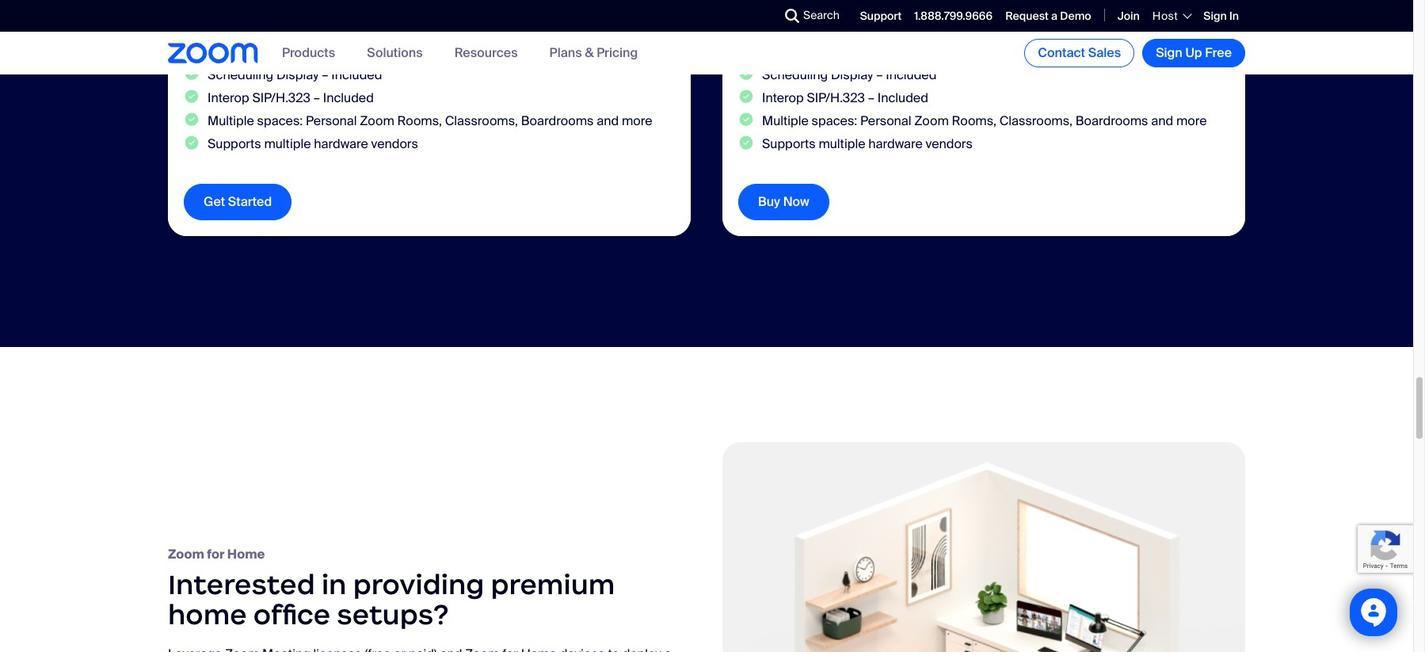 Task type: vqa. For each thing, say whether or not it's contained in the screenshot.
"Labor"
no



Task type: describe. For each thing, give the bounding box(es) containing it.
2 display from the left
[[831, 67, 874, 83]]

contact
[[1038, 44, 1086, 61]]

sign in link
[[1204, 9, 1240, 23]]

join link
[[1118, 9, 1140, 23]]

1 multiple from the left
[[208, 113, 254, 129]]

a
[[1052, 9, 1058, 23]]

zoom logo image
[[168, 43, 258, 63]]

request a demo link
[[1006, 9, 1092, 23]]

2 multiple from the left
[[762, 113, 809, 129]]

2 hardware from the left
[[869, 136, 923, 152]]

support
[[861, 9, 902, 23]]

get
[[204, 193, 225, 210]]

zoom for home interested in providing premium home office setups?
[[168, 546, 615, 633]]

premium
[[491, 567, 615, 602]]

demo
[[1061, 9, 1092, 23]]

products
[[282, 45, 335, 61]]

products button
[[282, 45, 335, 61]]

1 interop sip/h.323 – included from the left
[[208, 90, 374, 106]]

2 interop sip/h.323 – included from the left
[[762, 90, 929, 106]]

2 more from the left
[[1177, 113, 1208, 129]]

plans & pricing
[[550, 45, 638, 61]]

host button
[[1153, 9, 1191, 23]]

2 multiple from the left
[[819, 136, 866, 152]]

zoom inside zoom for home interested in providing premium home office setups?
[[168, 546, 204, 563]]

1 hardware from the left
[[314, 136, 368, 152]]

2 classrooms, from the left
[[1000, 113, 1073, 129]]

resources
[[455, 45, 518, 61]]

2 multiple spaces: personal zoom rooms, classrooms, boardrooms and more from the left
[[762, 113, 1208, 129]]

2 sip/h.323 from the left
[[807, 90, 865, 106]]

1 classrooms, from the left
[[445, 113, 518, 129]]

1 vendors from the left
[[371, 136, 418, 152]]

2 horizontal spatial zoom
[[915, 113, 949, 129]]

setups?
[[337, 598, 449, 633]]

resources button
[[455, 45, 518, 61]]

sign for sign in
[[1204, 9, 1227, 23]]

in
[[322, 567, 347, 602]]

2 scheduling from the left
[[762, 67, 828, 83]]

providing
[[353, 567, 485, 602]]

simulated office layout image
[[723, 442, 1246, 652]]

buy
[[758, 193, 781, 210]]

for
[[207, 546, 225, 563]]

buy now link
[[739, 184, 830, 220]]

started
[[228, 193, 272, 210]]

support link
[[861, 9, 902, 23]]

pricing
[[597, 45, 638, 61]]

1 spaces: from the left
[[257, 113, 303, 129]]

2 interop from the left
[[762, 90, 804, 106]]

&
[[585, 45, 594, 61]]

contact sales link
[[1025, 39, 1135, 67]]

office
[[253, 598, 331, 633]]

1 supports multiple hardware vendors from the left
[[208, 136, 418, 152]]



Task type: locate. For each thing, give the bounding box(es) containing it.
interop
[[208, 90, 249, 106], [762, 90, 804, 106]]

classrooms, down resources popup button
[[445, 113, 518, 129]]

sign
[[1204, 9, 1227, 23], [1156, 44, 1183, 61]]

classrooms,
[[445, 113, 518, 129], [1000, 113, 1073, 129]]

1 horizontal spatial and
[[1152, 113, 1174, 129]]

sip/h.323
[[252, 90, 311, 106], [807, 90, 865, 106]]

sign up free
[[1156, 44, 1232, 61]]

spaces:
[[257, 113, 303, 129], [812, 113, 858, 129]]

1 multiple from the left
[[264, 136, 311, 152]]

1 horizontal spatial spaces:
[[812, 113, 858, 129]]

0 vertical spatial sign
[[1204, 9, 1227, 23]]

boardrooms down plans
[[521, 113, 594, 129]]

scheduling down search
[[762, 67, 828, 83]]

sign left in
[[1204, 9, 1227, 23]]

rooms,
[[398, 113, 442, 129], [952, 113, 997, 129]]

boardrooms
[[521, 113, 594, 129], [1076, 113, 1149, 129]]

included
[[308, 43, 359, 60], [331, 67, 382, 83], [886, 67, 937, 83], [323, 90, 374, 106], [878, 90, 929, 106]]

0 horizontal spatial multiple
[[208, 113, 254, 129]]

home
[[168, 598, 247, 633]]

1 and from the left
[[597, 113, 619, 129]]

2 scheduling display – included from the left
[[762, 67, 937, 83]]

0 horizontal spatial supports
[[208, 136, 261, 152]]

and down the pricing
[[597, 113, 619, 129]]

more down sign up free link on the right
[[1177, 113, 1208, 129]]

1 scheduling display – included from the left
[[208, 67, 382, 83]]

get started
[[204, 193, 272, 210]]

2 supports multiple hardware vendors from the left
[[762, 136, 973, 152]]

scheduling
[[208, 67, 274, 83], [762, 67, 828, 83]]

supports up buy now
[[762, 136, 816, 152]]

1 horizontal spatial scheduling display – included
[[762, 67, 937, 83]]

multiple
[[264, 136, 311, 152], [819, 136, 866, 152]]

up
[[1186, 44, 1203, 61]]

1 horizontal spatial multiple
[[819, 136, 866, 152]]

solutions button
[[367, 45, 423, 61]]

0 horizontal spatial personal
[[306, 113, 357, 129]]

signage
[[248, 43, 296, 60]]

request a demo
[[1006, 9, 1092, 23]]

1 horizontal spatial display
[[831, 67, 874, 83]]

plans
[[550, 45, 582, 61]]

plans & pricing link
[[550, 45, 638, 61]]

and down sign up free link on the right
[[1152, 113, 1174, 129]]

more down the pricing
[[622, 113, 653, 129]]

1 scheduling from the left
[[208, 67, 274, 83]]

1 supports from the left
[[208, 136, 261, 152]]

display down support
[[831, 67, 874, 83]]

1 horizontal spatial classrooms,
[[1000, 113, 1073, 129]]

2 vendors from the left
[[926, 136, 973, 152]]

1 horizontal spatial more
[[1177, 113, 1208, 129]]

0 horizontal spatial supports multiple hardware vendors
[[208, 136, 418, 152]]

2 and from the left
[[1152, 113, 1174, 129]]

scheduling display – included
[[208, 67, 382, 83], [762, 67, 937, 83]]

solutions
[[367, 45, 423, 61]]

boardrooms down the sales
[[1076, 113, 1149, 129]]

1 horizontal spatial hardware
[[869, 136, 923, 152]]

1 interop from the left
[[208, 90, 249, 106]]

request
[[1006, 9, 1049, 23]]

1 horizontal spatial multiple spaces: personal zoom rooms, classrooms, boardrooms and more
[[762, 113, 1208, 129]]

now
[[784, 193, 810, 210]]

in
[[1230, 9, 1240, 23]]

get started link
[[184, 184, 292, 220]]

0 horizontal spatial sip/h.323
[[252, 90, 311, 106]]

personal
[[306, 113, 357, 129], [861, 113, 912, 129]]

1 horizontal spatial rooms,
[[952, 113, 997, 129]]

zoom
[[360, 113, 395, 129], [915, 113, 949, 129], [168, 546, 204, 563]]

vendors
[[371, 136, 418, 152], [926, 136, 973, 152]]

free
[[1206, 44, 1232, 61]]

sign up free link
[[1143, 39, 1246, 67]]

1 horizontal spatial vendors
[[926, 136, 973, 152]]

scheduling down digital
[[208, 67, 274, 83]]

2 rooms, from the left
[[952, 113, 997, 129]]

1 horizontal spatial personal
[[861, 113, 912, 129]]

2 supports from the left
[[762, 136, 816, 152]]

1 horizontal spatial supports
[[762, 136, 816, 152]]

search image
[[785, 9, 800, 23], [785, 9, 800, 23]]

digital signage – included
[[208, 43, 359, 60]]

0 horizontal spatial spaces:
[[257, 113, 303, 129]]

1 horizontal spatial sip/h.323
[[807, 90, 865, 106]]

supports
[[208, 136, 261, 152], [762, 136, 816, 152]]

0 horizontal spatial classrooms,
[[445, 113, 518, 129]]

1 more from the left
[[622, 113, 653, 129]]

2 boardrooms from the left
[[1076, 113, 1149, 129]]

None search field
[[728, 3, 789, 29]]

0 horizontal spatial boardrooms
[[521, 113, 594, 129]]

0 horizontal spatial interop
[[208, 90, 249, 106]]

0 horizontal spatial rooms,
[[398, 113, 442, 129]]

0 horizontal spatial display
[[277, 67, 319, 83]]

1 horizontal spatial scheduling
[[762, 67, 828, 83]]

1 horizontal spatial zoom
[[360, 113, 395, 129]]

multiple
[[208, 113, 254, 129], [762, 113, 809, 129]]

sign in
[[1204, 9, 1240, 23]]

join
[[1118, 9, 1140, 23]]

0 horizontal spatial zoom
[[168, 546, 204, 563]]

home
[[227, 546, 265, 563]]

1.888.799.9666
[[915, 9, 993, 23]]

2 personal from the left
[[861, 113, 912, 129]]

0 horizontal spatial multiple
[[264, 136, 311, 152]]

and
[[597, 113, 619, 129], [1152, 113, 1174, 129]]

hardware
[[314, 136, 368, 152], [869, 136, 923, 152]]

search
[[804, 8, 840, 22]]

0 horizontal spatial hardware
[[314, 136, 368, 152]]

sign for sign up free
[[1156, 44, 1183, 61]]

interop sip/h.323 – included
[[208, 90, 374, 106], [762, 90, 929, 106]]

host
[[1153, 9, 1179, 23]]

1 horizontal spatial sign
[[1204, 9, 1227, 23]]

1 horizontal spatial interop sip/h.323 – included
[[762, 90, 929, 106]]

classrooms, down contact at right
[[1000, 113, 1073, 129]]

1 personal from the left
[[306, 113, 357, 129]]

1 vertical spatial sign
[[1156, 44, 1183, 61]]

–
[[299, 43, 305, 60], [322, 67, 328, 83], [877, 67, 883, 83], [314, 90, 320, 106], [868, 90, 875, 106]]

multiple spaces: personal zoom rooms, classrooms, boardrooms and more
[[208, 113, 653, 129], [762, 113, 1208, 129]]

1 display from the left
[[277, 67, 319, 83]]

display
[[277, 67, 319, 83], [831, 67, 874, 83]]

0 horizontal spatial scheduling
[[208, 67, 274, 83]]

1 rooms, from the left
[[398, 113, 442, 129]]

0 horizontal spatial multiple spaces: personal zoom rooms, classrooms, boardrooms and more
[[208, 113, 653, 129]]

more
[[622, 113, 653, 129], [1177, 113, 1208, 129]]

1 horizontal spatial supports multiple hardware vendors
[[762, 136, 973, 152]]

1 horizontal spatial interop
[[762, 90, 804, 106]]

0 horizontal spatial more
[[622, 113, 653, 129]]

0 horizontal spatial vendors
[[371, 136, 418, 152]]

1 sip/h.323 from the left
[[252, 90, 311, 106]]

1 multiple spaces: personal zoom rooms, classrooms, boardrooms and more from the left
[[208, 113, 653, 129]]

1 boardrooms from the left
[[521, 113, 594, 129]]

scheduling display – included down search
[[762, 67, 937, 83]]

supports up get started
[[208, 136, 261, 152]]

display down products dropdown button
[[277, 67, 319, 83]]

1.888.799.9666 link
[[915, 9, 993, 23]]

1 horizontal spatial multiple
[[762, 113, 809, 129]]

0 horizontal spatial sign
[[1156, 44, 1183, 61]]

buy now
[[758, 193, 810, 210]]

sign left up
[[1156, 44, 1183, 61]]

supports multiple hardware vendors
[[208, 136, 418, 152], [762, 136, 973, 152]]

0 horizontal spatial interop sip/h.323 – included
[[208, 90, 374, 106]]

scheduling display – included down products dropdown button
[[208, 67, 382, 83]]

2 spaces: from the left
[[812, 113, 858, 129]]

0 horizontal spatial scheduling display – included
[[208, 67, 382, 83]]

digital
[[208, 43, 245, 60]]

contact sales
[[1038, 44, 1122, 61]]

sales
[[1089, 44, 1122, 61]]

interested
[[168, 567, 315, 602]]

0 horizontal spatial and
[[597, 113, 619, 129]]

1 horizontal spatial boardrooms
[[1076, 113, 1149, 129]]



